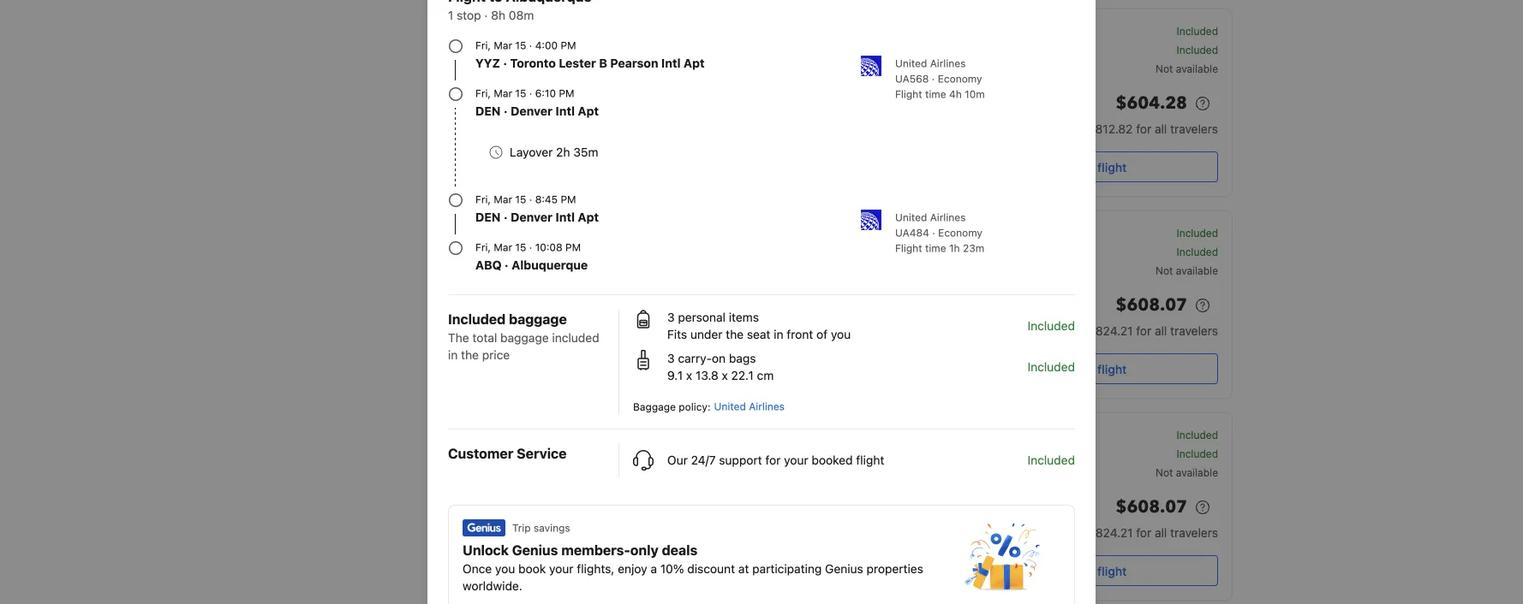 Task type: describe. For each thing, give the bounding box(es) containing it.
1 x from the left
[[686, 369, 692, 383]]

flight for first see flight button from the top
[[1098, 160, 1127, 174]]

11m
[[813, 429, 831, 441]]

intl inside fri, mar 15 · 4:00 pm yyz · toronto lester b pearson intl apt
[[661, 56, 681, 70]]

$1,812.82
[[1080, 122, 1133, 136]]

fri, for fri, mar 15 · 8:45 pm den · denver intl apt
[[476, 194, 491, 206]]

united airlines ua568 · economy flight time 4h 10m
[[895, 57, 985, 100]]

10:55
[[891, 103, 929, 120]]

book
[[518, 563, 546, 577]]

enjoy
[[618, 563, 647, 577]]

$1,824.21 for 3:02 pm
[[1080, 324, 1133, 338]]

united airlines for 7h 11m
[[634, 556, 705, 568]]

$1,824.21 for all travelers for 3:02 pm
[[1080, 324, 1218, 338]]

7h 11m
[[798, 429, 831, 441]]

layover
[[510, 145, 553, 159]]

1 all from the top
[[1155, 122, 1167, 136]]

pm inside 'fri, mar 15 · 10:08 pm abq · albuquerque'
[[566, 242, 581, 254]]

in inside 3 personal items fits under the seat in front of you
[[774, 328, 784, 342]]

1h
[[949, 242, 960, 254]]

united inside "united airlines ua568 · economy flight time 4h 10m"
[[895, 57, 927, 69]]

1 inside 1:34 pm abq . mar 1
[[734, 450, 739, 462]]

economy for toronto lester b pearson intl apt
[[938, 73, 982, 85]]

see flight button for 7h 11m
[[982, 556, 1218, 587]]

included checked bag
[[1002, 448, 1218, 479]]

carry-
[[1002, 448, 1034, 460]]

personal
[[1002, 429, 1044, 441]]

8:45
[[535, 194, 558, 206]]

total
[[473, 331, 497, 345]]

airlines up 9.1
[[669, 354, 705, 366]]

15 inside 4:00 pm yyz . mar 15
[[733, 326, 744, 338]]

pm down 4h
[[932, 103, 953, 120]]

included inside included baggage the total baggage included in the price
[[448, 311, 506, 328]]

2 x from the left
[[722, 369, 728, 383]]

travelers for 3:02 pm
[[1171, 324, 1218, 338]]

layover 2h 35m
[[510, 145, 598, 159]]

all for 3:02 pm
[[1155, 324, 1167, 338]]

. for 4:00
[[705, 322, 708, 334]]

$608.07 for 7h 11m
[[1116, 496, 1188, 520]]

2h
[[556, 145, 570, 159]]

included carry-on bag
[[1002, 429, 1218, 460]]

carry-
[[678, 352, 712, 366]]

at
[[739, 563, 749, 577]]

7h
[[798, 429, 810, 441]]

not for 3:02 pm
[[1156, 265, 1173, 277]]

denver for fri, mar 15 · 8:45 pm den · denver intl apt
[[511, 210, 553, 224]]

included inside included carry-on bag
[[1177, 429, 1218, 441]]

a
[[651, 563, 657, 577]]

35m
[[573, 145, 598, 159]]

see flight for 3:02 pm
[[1073, 362, 1127, 377]]

see for 7h 11m
[[1073, 565, 1095, 579]]

intl for fri, mar 15 · 8:45 pm den · denver intl apt
[[556, 210, 575, 224]]

cm
[[757, 369, 774, 383]]

you inside unlock genius members-only deals once you book your flights, enjoy a 10% discount at participating genius properties worldwide.
[[495, 563, 515, 577]]

flight for 7h 11m see flight button
[[1098, 565, 1127, 579]]

flights,
[[577, 563, 615, 577]]

booked
[[812, 454, 853, 468]]

08m
[[509, 8, 534, 22]]

fri, mar 15 · 4:00 pm yyz · toronto lester b pearson intl apt
[[476, 39, 705, 70]]

airlines inside baggage policy: united airlines
[[749, 401, 785, 413]]

1:34 pm abq . mar 1
[[682, 430, 739, 462]]

10m
[[965, 88, 985, 100]]

baggage
[[633, 401, 676, 413]]

discount
[[688, 563, 735, 577]]

15 for fri, mar 15 · 10:08 pm abq · albuquerque
[[515, 242, 526, 254]]

toronto
[[510, 56, 556, 70]]

1 horizontal spatial genius
[[825, 563, 864, 577]]

10:55 pm
[[891, 103, 953, 120]]

united airlines image for toronto lester b pearson intl apt
[[861, 56, 882, 76]]

bag inside included carry-on bag
[[1049, 448, 1067, 460]]

not available for 7h 11m
[[1156, 467, 1218, 479]]

1 travelers from the top
[[1171, 122, 1218, 136]]

properties
[[867, 563, 924, 577]]

support
[[719, 454, 762, 468]]

front
[[787, 328, 813, 342]]

deals
[[662, 543, 698, 559]]

lester
[[559, 56, 596, 70]]

1 left of
[[803, 328, 807, 340]]

3 carry-on bags 9.1 x 13.8 x 22.1 cm
[[667, 352, 774, 383]]

fits
[[667, 328, 687, 342]]

checked
[[1002, 467, 1045, 479]]

united airlines image for denver intl apt
[[861, 210, 882, 230]]

see flight for 7h 11m
[[1073, 565, 1127, 579]]

1 inside 3:02 pm yyz . mar 1
[[949, 248, 953, 260]]

the inside 3 personal items fits under the seat in front of you
[[726, 328, 744, 342]]

on for carry-
[[712, 352, 726, 366]]

mar inside 3:02 pm yyz . mar 1
[[927, 248, 946, 260]]

den for fri, mar 15 · 8:45 pm den · denver intl apt
[[476, 210, 501, 224]]

economy for denver intl apt
[[938, 227, 983, 239]]

0 vertical spatial baggage
[[509, 311, 567, 328]]

pm inside 1:34 pm abq . mar 1
[[715, 430, 736, 446]]

fri, for fri, mar 15 · 4:00 pm yyz · toronto lester b pearson intl apt
[[476, 39, 491, 51]]

available for 3:02 pm
[[1176, 265, 1218, 277]]

22.1
[[731, 369, 754, 383]]

15 for fri, mar 15 · 6:10 pm den · denver intl apt
[[515, 87, 526, 99]]

pm inside 4:00 pm yyz . mar 15
[[717, 305, 738, 322]]

pm inside the "fri, mar 15 · 6:10 pm den · denver intl apt"
[[559, 87, 575, 99]]

ua484
[[895, 227, 930, 239]]

3:02 pm yyz . mar 1
[[898, 227, 953, 260]]

2 vertical spatial stop
[[808, 452, 829, 464]]

unlock
[[463, 543, 509, 559]]

for for 7h 11m see flight button
[[1136, 527, 1152, 541]]

unlock genius members-only deals once you book your flights, enjoy a 10% discount at participating genius properties worldwide.
[[463, 543, 924, 594]]

time for toronto lester b pearson intl apt
[[925, 88, 946, 100]]

mar inside 4:00 pm yyz . mar 15
[[711, 326, 730, 338]]

b
[[599, 56, 607, 70]]

included
[[552, 331, 599, 345]]

members-
[[561, 543, 630, 559]]

15 for fri, mar 15 · 4:00 pm yyz · toronto lester b pearson intl apt
[[515, 39, 526, 51]]

$604.28
[[1116, 92, 1188, 115]]

denver for fri, mar 15 · 6:10 pm den · denver intl apt
[[511, 104, 553, 118]]

flight for denver intl apt
[[895, 242, 923, 254]]

1 see flight button from the top
[[982, 152, 1218, 183]]

13.8
[[696, 369, 719, 383]]

pm inside fri, mar 15 · 8:45 pm den · denver intl apt
[[561, 194, 576, 206]]

24/7
[[691, 454, 716, 468]]

1 horizontal spatial your
[[784, 454, 809, 468]]

participating
[[752, 563, 822, 577]]

3 personal items fits under the seat in front of you
[[667, 311, 851, 342]]

flight for 3:02 pm see flight button
[[1098, 362, 1127, 377]]

1 vertical spatial baggage
[[500, 331, 549, 345]]

9.1
[[667, 369, 683, 383]]

pearson
[[610, 56, 659, 70]]

mar inside fri, mar 15 · 8:45 pm den · denver intl apt
[[494, 194, 512, 206]]

10:45 pm
[[891, 430, 953, 446]]

fri, for fri, mar 15 · 6:10 pm den · denver intl apt
[[476, 87, 491, 99]]

1 not from the top
[[1156, 63, 1173, 75]]

3:02
[[898, 227, 929, 244]]



Task type: locate. For each thing, give the bounding box(es) containing it.
2 see flight button from the top
[[982, 354, 1218, 385]]

in down the
[[448, 348, 458, 362]]

1 vertical spatial available
[[1176, 265, 1218, 277]]

2 travelers from the top
[[1171, 324, 1218, 338]]

fri, left '6:10' on the top
[[476, 87, 491, 99]]

1 vertical spatial $608.07
[[1116, 496, 1188, 520]]

abq inside 1:34 pm abq . mar 1
[[682, 450, 704, 462]]

baggage up price
[[500, 331, 549, 345]]

2 vertical spatial not
[[1156, 467, 1173, 479]]

pm right 10:45
[[932, 430, 953, 446]]

apt
[[684, 56, 705, 70], [578, 104, 599, 118], [578, 210, 599, 224]]

united inside 'united airlines ua484 · economy flight time 1h 23m'
[[895, 212, 927, 224]]

mar inside the "fri, mar 15 · 6:10 pm den · denver intl apt"
[[494, 87, 512, 99]]

1 vertical spatial $608.07 region
[[982, 494, 1218, 525]]

0 vertical spatial $1,824.21
[[1080, 324, 1133, 338]]

denver inside fri, mar 15 · 8:45 pm den · denver intl apt
[[511, 210, 553, 224]]

0 horizontal spatial 4:00
[[535, 39, 558, 51]]

1 vertical spatial time
[[925, 242, 946, 254]]

0 vertical spatial on
[[712, 352, 726, 366]]

bag down item
[[1049, 448, 1067, 460]]

baggage up included
[[509, 311, 567, 328]]

. inside 3:02 pm yyz . mar 1
[[921, 244, 924, 256]]

intl right pearson
[[661, 56, 681, 70]]

see flight button for 3:02 pm
[[982, 354, 1218, 385]]

pm inside 3:02 pm yyz . mar 1
[[932, 227, 953, 244]]

0 horizontal spatial the
[[461, 348, 479, 362]]

2 vertical spatial travelers
[[1171, 527, 1218, 541]]

0 vertical spatial 4:00
[[535, 39, 558, 51]]

yyz left toronto
[[476, 56, 500, 70]]

all for 7h 11m
[[1155, 527, 1167, 541]]

intl
[[661, 56, 681, 70], [556, 104, 575, 118], [556, 210, 575, 224]]

airlines right a
[[669, 556, 705, 568]]

1 vertical spatial genius
[[825, 563, 864, 577]]

fri, mar 15 · 8:45 pm den · denver intl apt
[[476, 194, 599, 224]]

2 see from the top
[[1073, 362, 1095, 377]]

1:34
[[682, 430, 711, 446]]

. right 'fits'
[[705, 322, 708, 334]]

0 vertical spatial see
[[1073, 160, 1095, 174]]

baggage policy: united airlines
[[633, 401, 785, 413]]

0 vertical spatial den
[[476, 104, 501, 118]]

airlines down 'cm'
[[749, 401, 785, 413]]

time left 1h
[[925, 242, 946, 254]]

flight down ua484
[[895, 242, 923, 254]]

fri, inside 'fri, mar 15 · 10:08 pm abq · albuquerque'
[[476, 242, 491, 254]]

1 not available from the top
[[1156, 63, 1218, 75]]

$1,824.21 for 7h 11m
[[1080, 527, 1133, 541]]

fri, inside fri, mar 15 · 4:00 pm yyz · toronto lester b pearson intl apt
[[476, 39, 491, 51]]

economy inside 'united airlines ua484 · economy flight time 1h 23m'
[[938, 227, 983, 239]]

2 denver from the top
[[511, 210, 553, 224]]

for for 3:02 pm see flight button
[[1136, 324, 1152, 338]]

· inside "united airlines ua568 · economy flight time 4h 10m"
[[932, 73, 935, 85]]

ua568
[[895, 73, 929, 85]]

genius left properties
[[825, 563, 864, 577]]

1 vertical spatial $1,824.21 for all travelers
[[1080, 527, 1218, 541]]

15 inside the "fri, mar 15 · 6:10 pm den · denver intl apt"
[[515, 87, 526, 99]]

2 vertical spatial .
[[707, 446, 710, 458]]

bags
[[729, 352, 756, 366]]

6:10
[[535, 87, 556, 99]]

15 left 10:08
[[515, 242, 526, 254]]

$608.07 region for 7h 11m
[[982, 494, 1218, 525]]

0 vertical spatial economy
[[938, 73, 982, 85]]

2 vertical spatial not available
[[1156, 467, 1218, 479]]

flight
[[1098, 160, 1127, 174], [1098, 362, 1127, 377], [856, 454, 885, 468], [1098, 565, 1127, 579]]

0 vertical spatial you
[[831, 328, 851, 342]]

0 vertical spatial all
[[1155, 122, 1167, 136]]

economy
[[938, 73, 982, 85], [938, 227, 983, 239]]

united airlines image left ua484
[[861, 210, 882, 230]]

1 $608.07 from the top
[[1116, 294, 1188, 317]]

0 vertical spatial available
[[1176, 63, 1218, 75]]

3 see flight button from the top
[[982, 556, 1218, 587]]

2 vertical spatial apt
[[578, 210, 599, 224]]

1 left 8h
[[448, 8, 454, 22]]

10:08
[[535, 242, 563, 254]]

united airlines for 3:02 pm
[[634, 354, 705, 366]]

2 vertical spatial all
[[1155, 527, 1167, 541]]

x left 22.1
[[722, 369, 728, 383]]

1 horizontal spatial you
[[831, 328, 851, 342]]

4h
[[949, 88, 962, 100]]

1 vertical spatial travelers
[[1171, 324, 1218, 338]]

mar down 8h
[[494, 39, 512, 51]]

mar left 8:45
[[494, 194, 512, 206]]

united airlines image left the ua568
[[861, 56, 882, 76]]

1 den from the top
[[476, 104, 501, 118]]

pm right 8:45
[[561, 194, 576, 206]]

$608.07
[[1116, 294, 1188, 317], [1116, 496, 1188, 520]]

1 horizontal spatial x
[[722, 369, 728, 383]]

1 vertical spatial see
[[1073, 362, 1095, 377]]

1 vertical spatial see flight button
[[982, 354, 1218, 385]]

0 vertical spatial united airlines image
[[861, 56, 882, 76]]

2 vertical spatial abq
[[682, 450, 704, 462]]

2 vertical spatial intl
[[556, 210, 575, 224]]

flight inside 'united airlines ua484 · economy flight time 1h 23m'
[[895, 242, 923, 254]]

2 $608.07 from the top
[[1116, 496, 1188, 520]]

0 horizontal spatial you
[[495, 563, 515, 577]]

pm
[[561, 39, 576, 51], [559, 87, 575, 99], [932, 103, 953, 120], [561, 194, 576, 206], [932, 227, 953, 244], [566, 242, 581, 254], [717, 305, 738, 322], [715, 430, 736, 446], [932, 430, 953, 446]]

baggage
[[509, 311, 567, 328], [500, 331, 549, 345]]

3 for 3 carry-on bags 9.1 x 13.8 x 22.1 cm
[[667, 352, 675, 366]]

0 vertical spatial not available
[[1156, 63, 1218, 75]]

time for denver intl apt
[[925, 242, 946, 254]]

not
[[1156, 63, 1173, 75], [1156, 265, 1173, 277], [1156, 467, 1173, 479]]

yyz inside 4:00 pm yyz . mar 15
[[682, 326, 702, 338]]

$1,812.82 for all travelers
[[1080, 122, 1218, 136]]

the down items
[[726, 328, 744, 342]]

not for 7h 11m
[[1156, 467, 1173, 479]]

apt inside fri, mar 15 · 4:00 pm yyz · toronto lester b pearson intl apt
[[684, 56, 705, 70]]

$1,824.21 for all travelers for 7h 11m
[[1080, 527, 1218, 541]]

savings
[[534, 523, 570, 535]]

2 available from the top
[[1176, 265, 1218, 277]]

0 horizontal spatial on
[[712, 352, 726, 366]]

0 vertical spatial $608.07 region
[[982, 292, 1218, 323]]

united airlines ua484 · economy flight time 1h 23m
[[895, 212, 985, 254]]

fri,
[[476, 39, 491, 51], [476, 87, 491, 99], [476, 194, 491, 206], [476, 242, 491, 254]]

mar left 1h
[[927, 248, 946, 260]]

0 vertical spatial genius
[[512, 543, 558, 559]]

denver down '6:10' on the top
[[511, 104, 553, 118]]

mar down personal
[[711, 326, 730, 338]]

yyz up the ua568
[[898, 45, 918, 57]]

time inside 'united airlines ua484 · economy flight time 1h 23m'
[[925, 242, 946, 254]]

you right of
[[831, 328, 851, 342]]

pm up under on the bottom left of page
[[717, 305, 738, 322]]

4:00 up under on the bottom left of page
[[682, 305, 714, 322]]

2 den from the top
[[476, 210, 501, 224]]

on
[[712, 352, 726, 366], [1034, 448, 1046, 460]]

personal item
[[1002, 429, 1068, 441]]

apt inside fri, mar 15 · 8:45 pm den · denver intl apt
[[578, 210, 599, 224]]

fri, mar 15 · 6:10 pm den · denver intl apt
[[476, 87, 599, 118]]

included inside included checked bag
[[1177, 448, 1218, 460]]

4 fri, from the top
[[476, 242, 491, 254]]

1 vertical spatial 1 stop
[[800, 452, 829, 464]]

fri, left 8:45
[[476, 194, 491, 206]]

intl inside the "fri, mar 15 · 6:10 pm den · denver intl apt"
[[556, 104, 575, 118]]

1 denver from the top
[[511, 104, 553, 118]]

1 united airlines from the top
[[634, 354, 705, 366]]

1 vertical spatial united airlines
[[634, 556, 705, 568]]

united airlines
[[634, 354, 705, 366], [634, 556, 705, 568]]

. for 3:02
[[921, 244, 924, 256]]

.
[[921, 244, 924, 256], [705, 322, 708, 334], [707, 446, 710, 458]]

pm up lester
[[561, 39, 576, 51]]

15 for fri, mar 15 · 8:45 pm den · denver intl apt
[[515, 194, 526, 206]]

. inside 1:34 pm abq . mar 1
[[707, 446, 710, 458]]

1 vertical spatial all
[[1155, 324, 1167, 338]]

albuquerque
[[512, 258, 588, 272]]

abq inside 'fri, mar 15 · 10:08 pm abq · albuquerque'
[[476, 258, 502, 272]]

our
[[667, 454, 688, 468]]

0 horizontal spatial in
[[448, 348, 458, 362]]

0 vertical spatial united airlines
[[634, 354, 705, 366]]

airlines up 4h
[[930, 57, 966, 69]]

1 united airlines image from the top
[[861, 56, 882, 76]]

2 united airlines from the top
[[634, 556, 705, 568]]

1 vertical spatial 4:00
[[682, 305, 714, 322]]

3 travelers from the top
[[1171, 527, 1218, 541]]

for for first see flight button from the top
[[1136, 122, 1152, 136]]

0 vertical spatial travelers
[[1171, 122, 1218, 136]]

0 vertical spatial stop
[[457, 8, 481, 22]]

·
[[484, 8, 488, 22], [529, 39, 532, 51], [503, 56, 507, 70], [932, 73, 935, 85], [529, 87, 532, 99], [504, 104, 508, 118], [529, 194, 532, 206], [504, 210, 508, 224], [932, 227, 936, 239], [529, 242, 532, 254], [505, 258, 509, 272]]

1 horizontal spatial in
[[774, 328, 784, 342]]

0 vertical spatial see flight
[[1073, 160, 1127, 174]]

2 fri, from the top
[[476, 87, 491, 99]]

15 up toronto
[[515, 39, 526, 51]]

2 time from the top
[[925, 242, 946, 254]]

seat
[[747, 328, 771, 342]]

yyz down 3:02
[[898, 248, 918, 260]]

4:00 inside 4:00 pm yyz . mar 15
[[682, 305, 714, 322]]

3 not available from the top
[[1156, 467, 1218, 479]]

15
[[515, 39, 526, 51], [515, 87, 526, 99], [515, 194, 526, 206], [515, 242, 526, 254], [733, 326, 744, 338]]

fri, inside the "fri, mar 15 · 6:10 pm den · denver intl apt"
[[476, 87, 491, 99]]

3 see flight from the top
[[1073, 565, 1127, 579]]

in right seat
[[774, 328, 784, 342]]

1 see from the top
[[1073, 160, 1095, 174]]

0 vertical spatial the
[[726, 328, 744, 342]]

2 vertical spatial available
[[1176, 467, 1218, 479]]

1 vertical spatial your
[[549, 563, 574, 577]]

1 vertical spatial on
[[1034, 448, 1046, 460]]

1 time from the top
[[925, 88, 946, 100]]

3
[[667, 311, 675, 325], [667, 352, 675, 366]]

1 vertical spatial stop
[[810, 328, 832, 340]]

abq
[[682, 45, 704, 57], [476, 258, 502, 272], [682, 450, 704, 462]]

1 vertical spatial not available
[[1156, 265, 1218, 277]]

0 vertical spatial bag
[[1049, 448, 1067, 460]]

2 united airlines image from the top
[[861, 210, 882, 230]]

$604.28 region
[[982, 90, 1218, 121]]

mar right 'our'
[[712, 450, 731, 462]]

2 vertical spatial see
[[1073, 565, 1095, 579]]

item
[[1047, 429, 1068, 441]]

abq down 1:34
[[682, 450, 704, 462]]

pm right 3:02
[[932, 227, 953, 244]]

0 vertical spatial .
[[921, 244, 924, 256]]

1 available from the top
[[1176, 63, 1218, 75]]

1 horizontal spatial on
[[1034, 448, 1046, 460]]

intl down 8:45
[[556, 210, 575, 224]]

1 $1,824.21 for all travelers from the top
[[1080, 324, 1218, 338]]

fri, inside fri, mar 15 · 8:45 pm den · denver intl apt
[[476, 194, 491, 206]]

2 all from the top
[[1155, 324, 1167, 338]]

customer
[[448, 446, 514, 462]]

see flight
[[1073, 160, 1127, 174], [1073, 362, 1127, 377], [1073, 565, 1127, 579]]

time inside "united airlines ua568 · economy flight time 4h 10m"
[[925, 88, 946, 100]]

1 vertical spatial .
[[705, 322, 708, 334]]

united airlines link
[[714, 401, 785, 413]]

2 not from the top
[[1156, 265, 1173, 277]]

your
[[784, 454, 809, 468], [549, 563, 574, 577]]

stop right seat
[[810, 328, 832, 340]]

policy:
[[679, 401, 711, 413]]

pm right '6:10' on the top
[[559, 87, 575, 99]]

included
[[1177, 25, 1218, 37], [1177, 44, 1218, 56], [1177, 227, 1218, 239], [1177, 246, 1218, 258], [448, 311, 506, 328], [1028, 319, 1075, 333], [1028, 360, 1075, 374], [1177, 429, 1218, 441], [1177, 448, 1218, 460], [1028, 454, 1075, 468]]

on down personal item
[[1034, 448, 1046, 460]]

apt right pearson
[[684, 56, 705, 70]]

economy up 4h
[[938, 73, 982, 85]]

apt up 35m
[[578, 104, 599, 118]]

you up worldwide.
[[495, 563, 515, 577]]

1 vertical spatial bag
[[1048, 467, 1066, 479]]

customer service
[[448, 446, 567, 462]]

10:45
[[891, 430, 929, 446]]

airlines inside 'united airlines ua484 · economy flight time 1h 23m'
[[930, 212, 966, 224]]

stop left 8h
[[457, 8, 481, 22]]

3 for 3 personal items fits under the seat in front of you
[[667, 311, 675, 325]]

see
[[1073, 160, 1095, 174], [1073, 362, 1095, 377], [1073, 565, 1095, 579]]

in
[[774, 328, 784, 342], [448, 348, 458, 362]]

bag right 'checked'
[[1048, 467, 1066, 479]]

1 $608.07 region from the top
[[982, 292, 1218, 323]]

included baggage the total baggage included in the price
[[448, 311, 599, 362]]

15 left 8:45
[[515, 194, 526, 206]]

denver down 8:45
[[511, 210, 553, 224]]

apt for fri, mar 15 · 6:10 pm den · denver intl apt
[[578, 104, 599, 118]]

service
[[517, 446, 567, 462]]

1 vertical spatial see flight
[[1073, 362, 1127, 377]]

pm up support on the bottom
[[715, 430, 736, 446]]

economy inside "united airlines ua568 · economy flight time 4h 10m"
[[938, 73, 982, 85]]

time left 4h
[[925, 88, 946, 100]]

genius up the book
[[512, 543, 558, 559]]

· inside 'united airlines ua484 · economy flight time 1h 23m'
[[932, 227, 936, 239]]

1 vertical spatial flight
[[895, 242, 923, 254]]

2 flight from the top
[[895, 242, 923, 254]]

intl inside fri, mar 15 · 8:45 pm den · denver intl apt
[[556, 210, 575, 224]]

1 vertical spatial not
[[1156, 265, 1173, 277]]

3 up 'fits'
[[667, 311, 675, 325]]

items
[[729, 311, 759, 325]]

the
[[448, 331, 469, 345]]

den inside the "fri, mar 15 · 6:10 pm den · denver intl apt"
[[476, 104, 501, 118]]

fri, down 1 stop · 8h 08m
[[476, 39, 491, 51]]

in inside included baggage the total baggage included in the price
[[448, 348, 458, 362]]

2 $608.07 region from the top
[[982, 494, 1218, 525]]

1 vertical spatial apt
[[578, 104, 599, 118]]

mar left 10:08
[[494, 242, 512, 254]]

yyz inside 3:02 pm yyz . mar 1
[[898, 248, 918, 260]]

airlines inside "united airlines ua568 · economy flight time 4h 10m"
[[930, 57, 966, 69]]

mar inside 'fri, mar 15 · 10:08 pm abq · albuquerque'
[[494, 242, 512, 254]]

travelers
[[1171, 122, 1218, 136], [1171, 324, 1218, 338], [1171, 527, 1218, 541]]

1 vertical spatial $1,824.21
[[1080, 527, 1133, 541]]

personal
[[678, 311, 726, 325]]

1 horizontal spatial 4:00
[[682, 305, 714, 322]]

3 available from the top
[[1176, 467, 1218, 479]]

available
[[1176, 63, 1218, 75], [1176, 265, 1218, 277], [1176, 467, 1218, 479]]

see flight button
[[982, 152, 1218, 183], [982, 354, 1218, 385], [982, 556, 1218, 587]]

den for fri, mar 15 · 6:10 pm den · denver intl apt
[[476, 104, 501, 118]]

4:00 inside fri, mar 15 · 4:00 pm yyz · toronto lester b pearson intl apt
[[535, 39, 558, 51]]

x right 9.1
[[686, 369, 692, 383]]

8h
[[491, 8, 506, 22]]

the inside included baggage the total baggage included in the price
[[461, 348, 479, 362]]

flight inside "united airlines ua568 · economy flight time 4h 10m"
[[895, 88, 923, 100]]

time
[[925, 88, 946, 100], [925, 242, 946, 254]]

$608.07 for 3:02 pm
[[1116, 294, 1188, 317]]

genius
[[512, 543, 558, 559], [825, 563, 864, 577]]

4:00
[[535, 39, 558, 51], [682, 305, 714, 322]]

united airlines image
[[861, 56, 882, 76], [861, 210, 882, 230]]

1 vertical spatial the
[[461, 348, 479, 362]]

1 vertical spatial in
[[448, 348, 458, 362]]

15 down items
[[733, 326, 744, 338]]

1 right '24/7'
[[734, 450, 739, 462]]

mar down toronto
[[494, 87, 512, 99]]

you inside 3 personal items fits under the seat in front of you
[[831, 328, 851, 342]]

trip
[[512, 523, 531, 535]]

3 all from the top
[[1155, 527, 1167, 541]]

0 vertical spatial apt
[[684, 56, 705, 70]]

3 see from the top
[[1073, 565, 1095, 579]]

1 3 from the top
[[667, 311, 675, 325]]

bag inside included checked bag
[[1048, 467, 1066, 479]]

1 vertical spatial abq
[[476, 258, 502, 272]]

2 vertical spatial see flight
[[1073, 565, 1127, 579]]

15 inside fri, mar 15 · 4:00 pm yyz · toronto lester b pearson intl apt
[[515, 39, 526, 51]]

yyz down personal
[[682, 326, 702, 338]]

stop
[[457, 8, 481, 22], [810, 328, 832, 340], [808, 452, 829, 464]]

1 $1,824.21 from the top
[[1080, 324, 1133, 338]]

yyz
[[898, 45, 918, 57], [476, 56, 500, 70], [898, 248, 918, 260], [682, 326, 702, 338]]

worldwide.
[[463, 580, 523, 594]]

den
[[476, 104, 501, 118], [476, 210, 501, 224]]

airlines
[[930, 57, 966, 69], [930, 212, 966, 224], [669, 354, 705, 366], [749, 401, 785, 413], [669, 556, 705, 568]]

abq left the albuquerque
[[476, 258, 502, 272]]

1 down 7h
[[800, 452, 805, 464]]

. down 1:34
[[707, 446, 710, 458]]

your right the book
[[549, 563, 574, 577]]

denver inside the "fri, mar 15 · 6:10 pm den · denver intl apt"
[[511, 104, 553, 118]]

once
[[463, 563, 492, 577]]

not available for 3:02 pm
[[1156, 265, 1218, 277]]

23m
[[963, 242, 985, 254]]

2 not available from the top
[[1156, 265, 1218, 277]]

0 vertical spatial 1 stop
[[803, 328, 832, 340]]

. down 3:02
[[921, 244, 924, 256]]

on inside included carry-on bag
[[1034, 448, 1046, 460]]

0 horizontal spatial your
[[549, 563, 574, 577]]

0 vertical spatial abq
[[682, 45, 704, 57]]

$608.07 region
[[982, 292, 1218, 323], [982, 494, 1218, 525]]

$608.07 region for 3:02 pm
[[982, 292, 1218, 323]]

3 inside 3 carry-on bags 9.1 x 13.8 x 22.1 cm
[[667, 352, 675, 366]]

0 vertical spatial not
[[1156, 63, 1173, 75]]

15 inside 'fri, mar 15 · 10:08 pm abq · albuquerque'
[[515, 242, 526, 254]]

your inside unlock genius members-only deals once you book your flights, enjoy a 10% discount at participating genius properties worldwide.
[[549, 563, 574, 577]]

1 vertical spatial denver
[[511, 210, 553, 224]]

only
[[630, 543, 659, 559]]

0 vertical spatial $608.07
[[1116, 294, 1188, 317]]

1 fri, from the top
[[476, 39, 491, 51]]

intl for fri, mar 15 · 6:10 pm den · denver intl apt
[[556, 104, 575, 118]]

1 vertical spatial intl
[[556, 104, 575, 118]]

2 see flight from the top
[[1073, 362, 1127, 377]]

0 vertical spatial intl
[[661, 56, 681, 70]]

of
[[817, 328, 828, 342]]

3 inside 3 personal items fits under the seat in front of you
[[667, 311, 675, 325]]

. for 1:34
[[707, 446, 710, 458]]

1 see flight from the top
[[1073, 160, 1127, 174]]

0 vertical spatial see flight button
[[982, 152, 1218, 183]]

our 24/7 support for your booked flight
[[667, 454, 885, 468]]

apt inside the "fri, mar 15 · 6:10 pm den · denver intl apt"
[[578, 104, 599, 118]]

united inside baggage policy: united airlines
[[714, 401, 746, 413]]

airlines up 1h
[[930, 212, 966, 224]]

3 up 9.1
[[667, 352, 675, 366]]

under
[[691, 328, 723, 342]]

1 vertical spatial 3
[[667, 352, 675, 366]]

travelers for 7h 11m
[[1171, 527, 1218, 541]]

0 vertical spatial time
[[925, 88, 946, 100]]

0 vertical spatial 3
[[667, 311, 675, 325]]

10%
[[660, 563, 684, 577]]

0 vertical spatial your
[[784, 454, 809, 468]]

abq right pearson
[[682, 45, 704, 57]]

pm inside fri, mar 15 · 4:00 pm yyz · toronto lester b pearson intl apt
[[561, 39, 576, 51]]

not available
[[1156, 63, 1218, 75], [1156, 265, 1218, 277], [1156, 467, 1218, 479]]

0 vertical spatial in
[[774, 328, 784, 342]]

intl down '6:10' on the top
[[556, 104, 575, 118]]

0 vertical spatial flight
[[895, 88, 923, 100]]

1 stop right seat
[[803, 328, 832, 340]]

your down 7h
[[784, 454, 809, 468]]

3 fri, from the top
[[476, 194, 491, 206]]

1 flight from the top
[[895, 88, 923, 100]]

flight for toronto lester b pearson intl apt
[[895, 88, 923, 100]]

1 stop · 8h 08m
[[448, 8, 534, 22]]

1 vertical spatial you
[[495, 563, 515, 577]]

1 horizontal spatial the
[[726, 328, 744, 342]]

apt for fri, mar 15 · 8:45 pm den · denver intl apt
[[578, 210, 599, 224]]

4:00 up toronto
[[535, 39, 558, 51]]

for
[[1136, 122, 1152, 136], [1136, 324, 1152, 338], [766, 454, 781, 468], [1136, 527, 1152, 541]]

mar inside 1:34 pm abq . mar 1
[[712, 450, 731, 462]]

available for 7h 11m
[[1176, 467, 1218, 479]]

1 vertical spatial den
[[476, 210, 501, 224]]

. inside 4:00 pm yyz . mar 15
[[705, 322, 708, 334]]

yyz inside fri, mar 15 · 4:00 pm yyz · toronto lester b pearson intl apt
[[476, 56, 500, 70]]

2 $1,824.21 for all travelers from the top
[[1080, 527, 1218, 541]]

den inside fri, mar 15 · 8:45 pm den · denver intl apt
[[476, 210, 501, 224]]

15 inside fri, mar 15 · 8:45 pm den · denver intl apt
[[515, 194, 526, 206]]

0 horizontal spatial x
[[686, 369, 692, 383]]

see for 3:02 pm
[[1073, 362, 1095, 377]]

1 vertical spatial united airlines image
[[861, 210, 882, 230]]

the down the
[[461, 348, 479, 362]]

apt up the albuquerque
[[578, 210, 599, 224]]

on inside 3 carry-on bags 9.1 x 13.8 x 22.1 cm
[[712, 352, 726, 366]]

economy up 1h
[[938, 227, 983, 239]]

0 vertical spatial denver
[[511, 104, 553, 118]]

denver
[[511, 104, 553, 118], [511, 210, 553, 224]]

15 left '6:10' on the top
[[515, 87, 526, 99]]

flight down the ua568
[[895, 88, 923, 100]]

genius image
[[463, 520, 506, 537], [463, 520, 506, 537], [965, 524, 1040, 592]]

on up the 13.8
[[712, 352, 726, 366]]

0 horizontal spatial genius
[[512, 543, 558, 559]]

stop down '11m'
[[808, 452, 829, 464]]

0 vertical spatial $1,824.21 for all travelers
[[1080, 324, 1218, 338]]

fri, left 10:08
[[476, 242, 491, 254]]

pm right 10:08
[[566, 242, 581, 254]]

1 stop down 7h 11m
[[800, 452, 829, 464]]

mar inside fri, mar 15 · 4:00 pm yyz · toronto lester b pearson intl apt
[[494, 39, 512, 51]]

2 $1,824.21 from the top
[[1080, 527, 1133, 541]]

4:00 pm yyz . mar 15
[[682, 305, 744, 338]]

on for carry-
[[1034, 448, 1046, 460]]

1 vertical spatial economy
[[938, 227, 983, 239]]

$1,824.21 for all travelers
[[1080, 324, 1218, 338], [1080, 527, 1218, 541]]

1 left 23m
[[949, 248, 953, 260]]

2 vertical spatial see flight button
[[982, 556, 1218, 587]]

3 not from the top
[[1156, 467, 1173, 479]]

fri, mar 15 · 10:08 pm abq · albuquerque
[[476, 242, 588, 272]]

2 3 from the top
[[667, 352, 675, 366]]

trip savings
[[512, 523, 570, 535]]

price
[[482, 348, 510, 362]]

fri, for fri, mar 15 · 10:08 pm abq · albuquerque
[[476, 242, 491, 254]]



Task type: vqa. For each thing, say whether or not it's contained in the screenshot.
YOU within Unlock Genius members-only deals Once you book your flights, enjoy a 10% discount at participating Genius properties worldwide.
yes



